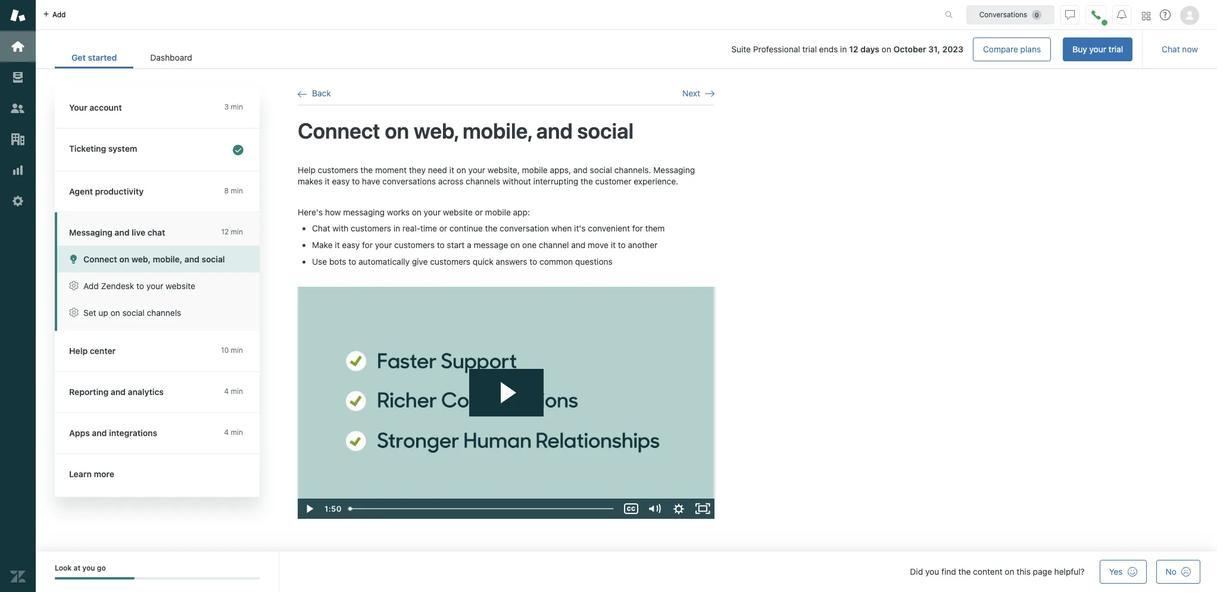 Task type: locate. For each thing, give the bounding box(es) containing it.
channels down add zendesk to your website button
[[147, 308, 181, 318]]

1 vertical spatial channels
[[147, 308, 181, 318]]

8 min
[[224, 186, 243, 195]]

customers image
[[10, 101, 26, 116]]

or up chat with customers in real-time or continue the conversation when it's convenient for them
[[475, 207, 483, 217]]

1 trial from the left
[[802, 44, 817, 54]]

on up moment
[[385, 118, 409, 144]]

help
[[298, 165, 316, 175], [69, 346, 88, 356]]

make
[[312, 240, 333, 250]]

to left another
[[618, 240, 626, 250]]

trial for your
[[1109, 44, 1123, 54]]

system
[[108, 143, 137, 154]]

0 horizontal spatial connect on web, mobile, and social
[[83, 254, 225, 264]]

conversation
[[500, 223, 549, 234]]

yes
[[1109, 567, 1123, 577]]

easy
[[332, 176, 350, 186], [342, 240, 360, 250]]

zendesk image
[[10, 569, 26, 585]]

1 vertical spatial website
[[166, 281, 195, 291]]

to
[[352, 176, 360, 186], [437, 240, 445, 250], [618, 240, 626, 250], [349, 257, 356, 267], [530, 257, 537, 267], [136, 281, 144, 291]]

help up makes
[[298, 165, 316, 175]]

continue
[[449, 223, 483, 234]]

mobile,
[[463, 118, 532, 144], [153, 254, 182, 264]]

mobile, inside 'connect on web, mobile, and social' button
[[153, 254, 182, 264]]

1 vertical spatial for
[[362, 240, 373, 250]]

one
[[522, 240, 537, 250]]

October 31, 2023 text field
[[893, 44, 963, 54]]

messaging down agent
[[69, 227, 112, 238]]

0 horizontal spatial mobile,
[[153, 254, 182, 264]]

apps,
[[550, 165, 571, 175]]

1 horizontal spatial trial
[[1109, 44, 1123, 54]]

or
[[475, 207, 483, 217], [439, 223, 447, 234]]

makes
[[298, 176, 323, 186]]

web, up add zendesk to your website
[[131, 254, 151, 264]]

trial left ends
[[802, 44, 817, 54]]

connect on web, mobile, and social inside button
[[83, 254, 225, 264]]

mobile up chat with customers in real-time or continue the conversation when it's convenient for them
[[485, 207, 511, 217]]

1 vertical spatial chat
[[312, 223, 330, 234]]

moment
[[375, 165, 407, 175]]

back button
[[298, 88, 331, 99]]

it's
[[574, 223, 586, 234]]

for left them
[[632, 223, 643, 234]]

0 vertical spatial mobile
[[522, 165, 548, 175]]

1 horizontal spatial web,
[[414, 118, 458, 144]]

0 horizontal spatial mobile
[[485, 207, 511, 217]]

1 vertical spatial messaging
[[69, 227, 112, 238]]

0 horizontal spatial chat
[[312, 223, 330, 234]]

website
[[443, 207, 473, 217], [166, 281, 195, 291]]

chat inside button
[[1162, 44, 1180, 54]]

social up customer
[[590, 165, 612, 175]]

customers down start
[[430, 257, 470, 267]]

your up "automatically"
[[375, 240, 392, 250]]

0 vertical spatial 4 min
[[224, 387, 243, 396]]

and up add zendesk to your website button
[[184, 254, 199, 264]]

messaging up experience. in the right top of the page
[[653, 165, 695, 175]]

1 horizontal spatial help
[[298, 165, 316, 175]]

days
[[860, 44, 879, 54]]

add
[[52, 10, 66, 19]]

no button
[[1156, 560, 1200, 584]]

in left real- at the left top of page
[[393, 223, 400, 234]]

12 min
[[221, 227, 243, 236]]

0 vertical spatial in
[[840, 44, 847, 54]]

social
[[577, 118, 634, 144], [590, 165, 612, 175], [202, 254, 225, 264], [122, 308, 145, 318]]

0 horizontal spatial web,
[[131, 254, 151, 264]]

1 horizontal spatial channels
[[466, 176, 500, 186]]

1 vertical spatial easy
[[342, 240, 360, 250]]

social inside help customers the moment they need it on your website, mobile apps, and social channels. messaging makes it easy to have conversations across channels without interrupting the customer experience.
[[590, 165, 612, 175]]

connect on web, mobile, and social down chat
[[83, 254, 225, 264]]

0 vertical spatial channels
[[466, 176, 500, 186]]

and down it's
[[571, 240, 585, 250]]

get started
[[71, 52, 117, 63]]

footer
[[36, 552, 1217, 592]]

them
[[645, 223, 665, 234]]

and left live
[[115, 227, 130, 238]]

your left the website, at the left top
[[468, 165, 485, 175]]

you right at
[[82, 564, 95, 573]]

on
[[882, 44, 891, 54], [385, 118, 409, 144], [457, 165, 466, 175], [412, 207, 421, 217], [510, 240, 520, 250], [119, 254, 129, 264], [110, 308, 120, 318], [1005, 567, 1014, 577]]

to left start
[[437, 240, 445, 250]]

on left this
[[1005, 567, 1014, 577]]

min for apps and integrations
[[231, 428, 243, 437]]

1 vertical spatial 4
[[224, 428, 229, 437]]

content-title region
[[298, 117, 715, 145]]

0 vertical spatial messaging
[[653, 165, 695, 175]]

connect on web, mobile, and social button
[[57, 246, 260, 273]]

0 horizontal spatial messaging
[[69, 227, 112, 238]]

1 vertical spatial mobile,
[[153, 254, 182, 264]]

website up set up on social channels button
[[166, 281, 195, 291]]

chat
[[147, 227, 165, 238]]

min for agent productivity
[[231, 186, 243, 195]]

0 horizontal spatial or
[[439, 223, 447, 234]]

button displays agent's chat status as invisible. image
[[1065, 10, 1075, 19]]

1 4 from the top
[[224, 387, 229, 396]]

min
[[231, 102, 243, 111], [231, 186, 243, 195], [231, 227, 243, 236], [231, 346, 243, 355], [231, 387, 243, 396], [231, 428, 243, 437]]

to right 'zendesk'
[[136, 281, 144, 291]]

4
[[224, 387, 229, 396], [224, 428, 229, 437]]

help left the center
[[69, 346, 88, 356]]

in right ends
[[840, 44, 847, 54]]

reporting
[[69, 387, 109, 397]]

easy left have at the left top
[[332, 176, 350, 186]]

dashboard
[[150, 52, 192, 63]]

12 inside messaging and live chat 'heading'
[[221, 227, 229, 236]]

connect down "back"
[[298, 118, 380, 144]]

website up continue on the left of page
[[443, 207, 473, 217]]

2 trial from the left
[[1109, 44, 1123, 54]]

your right buy
[[1089, 44, 1106, 54]]

0 vertical spatial connect
[[298, 118, 380, 144]]

social up channels.
[[577, 118, 634, 144]]

trial inside button
[[1109, 44, 1123, 54]]

your down 'connect on web, mobile, and social' button
[[146, 281, 163, 291]]

1 horizontal spatial 12
[[849, 44, 858, 54]]

trial
[[802, 44, 817, 54], [1109, 44, 1123, 54]]

mobile, up add zendesk to your website button
[[153, 254, 182, 264]]

connect up "add"
[[83, 254, 117, 264]]

0 vertical spatial or
[[475, 207, 483, 217]]

web, inside button
[[131, 254, 151, 264]]

0 vertical spatial easy
[[332, 176, 350, 186]]

help inside help customers the moment they need it on your website, mobile apps, and social channels. messaging makes it easy to have conversations across channels without interrupting the customer experience.
[[298, 165, 316, 175]]

1 horizontal spatial connect on web, mobile, and social
[[298, 118, 634, 144]]

next
[[682, 88, 700, 98]]

3
[[224, 102, 229, 111]]

live
[[132, 227, 145, 238]]

your
[[69, 102, 87, 113]]

0 vertical spatial mobile,
[[463, 118, 532, 144]]

1 vertical spatial 12
[[221, 227, 229, 236]]

region
[[298, 164, 715, 519]]

0 vertical spatial website
[[443, 207, 473, 217]]

1 vertical spatial or
[[439, 223, 447, 234]]

1 vertical spatial connect
[[83, 254, 117, 264]]

in inside region
[[393, 223, 400, 234]]

1 horizontal spatial messaging
[[653, 165, 695, 175]]

5 min from the top
[[231, 387, 243, 396]]

0 horizontal spatial connect
[[83, 254, 117, 264]]

min for messaging and live chat
[[231, 227, 243, 236]]

time
[[420, 223, 437, 234]]

customers
[[318, 165, 358, 175], [351, 223, 391, 234], [394, 240, 435, 250], [430, 257, 470, 267]]

convenient
[[588, 223, 630, 234]]

reporting image
[[10, 163, 26, 178]]

did you find the content on this page helpful?
[[910, 567, 1085, 577]]

1 horizontal spatial for
[[632, 223, 643, 234]]

0 horizontal spatial website
[[166, 281, 195, 291]]

with
[[332, 223, 348, 234]]

0 vertical spatial 12
[[849, 44, 858, 54]]

0 vertical spatial help
[[298, 165, 316, 175]]

channels down the website, at the left top
[[466, 176, 500, 186]]

go
[[97, 564, 106, 573]]

1 vertical spatial connect on web, mobile, and social
[[83, 254, 225, 264]]

customers up makes
[[318, 165, 358, 175]]

at
[[74, 564, 80, 573]]

to down the one
[[530, 257, 537, 267]]

to right bots
[[349, 257, 356, 267]]

connect on web, mobile, and social up need
[[298, 118, 634, 144]]

you
[[82, 564, 95, 573], [925, 567, 939, 577]]

easy down "with"
[[342, 240, 360, 250]]

or right time
[[439, 223, 447, 234]]

1 vertical spatial web,
[[131, 254, 151, 264]]

tab list
[[55, 46, 209, 68]]

help for help customers the moment they need it on your website, mobile apps, and social channels. messaging makes it easy to have conversations across channels without interrupting the customer experience.
[[298, 165, 316, 175]]

set
[[83, 308, 96, 318]]

1 horizontal spatial mobile,
[[463, 118, 532, 144]]

0 horizontal spatial help
[[69, 346, 88, 356]]

on inside help customers the moment they need it on your website, mobile apps, and social channels. messaging makes it easy to have conversations across channels without interrupting the customer experience.
[[457, 165, 466, 175]]

website,
[[488, 165, 520, 175]]

0 horizontal spatial for
[[362, 240, 373, 250]]

6 min from the top
[[231, 428, 243, 437]]

your up time
[[424, 207, 441, 217]]

0 vertical spatial web,
[[414, 118, 458, 144]]

compare plans
[[983, 44, 1041, 54]]

0 vertical spatial for
[[632, 223, 643, 234]]

add
[[83, 281, 99, 291]]

the up the message
[[485, 223, 497, 234]]

chat up make
[[312, 223, 330, 234]]

help center
[[69, 346, 116, 356]]

min inside messaging and live chat 'heading'
[[231, 227, 243, 236]]

quick
[[473, 257, 493, 267]]

2 min from the top
[[231, 186, 243, 195]]

the right find
[[958, 567, 971, 577]]

messaging inside 'heading'
[[69, 227, 112, 238]]

started
[[88, 52, 117, 63]]

1 horizontal spatial in
[[840, 44, 847, 54]]

to left have at the left top
[[352, 176, 360, 186]]

1 horizontal spatial or
[[475, 207, 483, 217]]

12 left days
[[849, 44, 858, 54]]

experience.
[[634, 176, 678, 186]]

12
[[849, 44, 858, 54], [221, 227, 229, 236]]

0 vertical spatial chat
[[1162, 44, 1180, 54]]

0 vertical spatial 4
[[224, 387, 229, 396]]

make it easy for your customers to start a message on one channel and move it to another
[[312, 240, 658, 250]]

channels
[[466, 176, 500, 186], [147, 308, 181, 318]]

web, up need
[[414, 118, 458, 144]]

professional
[[753, 44, 800, 54]]

0 horizontal spatial channels
[[147, 308, 181, 318]]

video thumbnail image
[[298, 287, 715, 519], [298, 287, 715, 519]]

use bots to automatically give customers quick answers to common questions
[[312, 257, 613, 267]]

1 vertical spatial in
[[393, 223, 400, 234]]

1 horizontal spatial chat
[[1162, 44, 1180, 54]]

mobile up without
[[522, 165, 548, 175]]

4 min from the top
[[231, 346, 243, 355]]

region containing help customers the moment they need it on your website, mobile apps, and social channels. messaging makes it easy to have conversations across channels without interrupting the customer experience.
[[298, 164, 715, 519]]

0 horizontal spatial 12
[[221, 227, 229, 236]]

and inside content-title region
[[536, 118, 573, 144]]

0 horizontal spatial trial
[[802, 44, 817, 54]]

mobile, up the website, at the left top
[[463, 118, 532, 144]]

and up apps,
[[536, 118, 573, 144]]

2 4 min from the top
[[224, 428, 243, 437]]

it right makes
[[325, 176, 330, 186]]

1 horizontal spatial connect
[[298, 118, 380, 144]]

connect inside content-title region
[[298, 118, 380, 144]]

it right move
[[611, 240, 616, 250]]

1 vertical spatial help
[[69, 346, 88, 356]]

1 vertical spatial 4 min
[[224, 428, 243, 437]]

2 4 from the top
[[224, 428, 229, 437]]

your inside button
[[1089, 44, 1106, 54]]

connect
[[298, 118, 380, 144], [83, 254, 117, 264]]

chat with customers in real-time or continue the conversation when it's convenient for them
[[312, 223, 665, 234]]

1 horizontal spatial mobile
[[522, 165, 548, 175]]

without
[[502, 176, 531, 186]]

0 vertical spatial connect on web, mobile, and social
[[298, 118, 634, 144]]

chat left 'now' at the top right of page
[[1162, 44, 1180, 54]]

did
[[910, 567, 923, 577]]

set up on social channels button
[[57, 299, 260, 326]]

buy your trial
[[1072, 44, 1123, 54]]

and right apps,
[[573, 165, 588, 175]]

for up "automatically"
[[362, 240, 373, 250]]

1 4 min from the top
[[224, 387, 243, 396]]

mobile
[[522, 165, 548, 175], [485, 207, 511, 217]]

1 horizontal spatial website
[[443, 207, 473, 217]]

1 horizontal spatial you
[[925, 567, 939, 577]]

conversations
[[979, 10, 1027, 19]]

3 min from the top
[[231, 227, 243, 236]]

the
[[360, 165, 373, 175], [581, 176, 593, 186], [485, 223, 497, 234], [958, 567, 971, 577]]

on right days
[[882, 44, 891, 54]]

on up the across
[[457, 165, 466, 175]]

section
[[218, 38, 1133, 61]]

section containing suite professional trial ends in
[[218, 38, 1133, 61]]

learn more
[[69, 469, 114, 479]]

12 down "8"
[[221, 227, 229, 236]]

social down add zendesk to your website
[[122, 308, 145, 318]]

1 min from the top
[[231, 102, 243, 111]]

trial down notifications image
[[1109, 44, 1123, 54]]

you right the did
[[925, 567, 939, 577]]

0 horizontal spatial in
[[393, 223, 400, 234]]



Task type: vqa. For each thing, say whether or not it's contained in the screenshot.


Task type: describe. For each thing, give the bounding box(es) containing it.
account
[[89, 102, 122, 113]]

on inside section
[[882, 44, 891, 54]]

4 min for analytics
[[224, 387, 243, 396]]

more
[[94, 469, 114, 479]]

to inside button
[[136, 281, 144, 291]]

4 min for integrations
[[224, 428, 243, 437]]

on right up on the left bottom
[[110, 308, 120, 318]]

conversations
[[382, 176, 436, 186]]

when
[[551, 223, 572, 234]]

compare
[[983, 44, 1018, 54]]

it right make
[[335, 240, 340, 250]]

min for your account
[[231, 102, 243, 111]]

ends
[[819, 44, 838, 54]]

works
[[387, 207, 410, 217]]

now
[[1182, 44, 1198, 54]]

up
[[98, 308, 108, 318]]

the left customer
[[581, 176, 593, 186]]

get
[[71, 52, 86, 63]]

this
[[1017, 567, 1031, 577]]

messaging and live chat heading
[[55, 213, 260, 246]]

customer
[[595, 176, 631, 186]]

connect inside button
[[83, 254, 117, 264]]

october
[[893, 44, 926, 54]]

buy your trial button
[[1063, 38, 1133, 61]]

conversations button
[[966, 5, 1054, 24]]

customers down real- at the left top of page
[[394, 240, 435, 250]]

and inside button
[[184, 254, 199, 264]]

compare plans button
[[973, 38, 1051, 61]]

0 horizontal spatial you
[[82, 564, 95, 573]]

integrations
[[109, 428, 157, 438]]

31,
[[928, 44, 940, 54]]

messaging inside help customers the moment they need it on your website, mobile apps, and social channels. messaging makes it easy to have conversations across channels without interrupting the customer experience.
[[653, 165, 695, 175]]

admin image
[[10, 194, 26, 209]]

no
[[1166, 567, 1177, 577]]

zendesk products image
[[1142, 12, 1150, 20]]

content
[[973, 567, 1002, 577]]

it up the across
[[449, 165, 454, 175]]

website inside region
[[443, 207, 473, 217]]

12 inside section
[[849, 44, 858, 54]]

dashboard tab
[[134, 46, 209, 68]]

connect on web, mobile, and social inside content-title region
[[298, 118, 634, 144]]

chat for chat with customers in real-time or continue the conversation when it's convenient for them
[[312, 223, 330, 234]]

web, inside content-title region
[[414, 118, 458, 144]]

learn
[[69, 469, 92, 479]]

bots
[[329, 257, 346, 267]]

yes button
[[1100, 560, 1147, 584]]

10
[[221, 346, 229, 355]]

min for reporting and analytics
[[231, 387, 243, 396]]

suite professional trial ends in 12 days on october 31, 2023
[[731, 44, 963, 54]]

and inside 'heading'
[[115, 227, 130, 238]]

help customers the moment they need it on your website, mobile apps, and social channels. messaging makes it easy to have conversations across channels without interrupting the customer experience.
[[298, 165, 695, 186]]

and left analytics at the bottom left
[[111, 387, 126, 397]]

4 for apps and integrations
[[224, 428, 229, 437]]

learn more button
[[55, 454, 257, 495]]

channels inside button
[[147, 308, 181, 318]]

footer containing did you find the content on this page helpful?
[[36, 552, 1217, 592]]

find
[[941, 567, 956, 577]]

customers inside help customers the moment they need it on your website, mobile apps, and social channels. messaging makes it easy to have conversations across channels without interrupting the customer experience.
[[318, 165, 358, 175]]

zendesk
[[101, 281, 134, 291]]

ticketing
[[69, 143, 106, 154]]

notifications image
[[1117, 10, 1127, 19]]

here's
[[298, 207, 323, 217]]

page
[[1033, 567, 1052, 577]]

in inside section
[[840, 44, 847, 54]]

app:
[[513, 207, 530, 217]]

2023
[[942, 44, 963, 54]]

add button
[[36, 0, 73, 29]]

views image
[[10, 70, 26, 85]]

productivity
[[95, 186, 144, 196]]

message
[[474, 240, 508, 250]]

and right apps
[[92, 428, 107, 438]]

common
[[540, 257, 573, 267]]

across
[[438, 176, 463, 186]]

the inside footer
[[958, 567, 971, 577]]

min for help center
[[231, 346, 243, 355]]

and inside help customers the moment they need it on your website, mobile apps, and social channels. messaging makes it easy to have conversations across channels without interrupting the customer experience.
[[573, 165, 588, 175]]

how
[[325, 207, 341, 217]]

on inside footer
[[1005, 567, 1014, 577]]

ticketing system
[[69, 143, 137, 154]]

messaging
[[343, 207, 385, 217]]

get started image
[[10, 39, 26, 54]]

another
[[628, 240, 658, 250]]

set up on social channels
[[83, 308, 181, 318]]

ticketing system button
[[55, 129, 257, 171]]

progress bar image
[[55, 578, 134, 580]]

on left the one
[[510, 240, 520, 250]]

look at you go
[[55, 564, 106, 573]]

need
[[428, 165, 447, 175]]

reporting and analytics
[[69, 387, 164, 397]]

progress-bar progress bar
[[55, 578, 260, 580]]

1 vertical spatial mobile
[[485, 207, 511, 217]]

customers down messaging
[[351, 223, 391, 234]]

to inside help customers the moment they need it on your website, mobile apps, and social channels. messaging makes it easy to have conversations across channels without interrupting the customer experience.
[[352, 176, 360, 186]]

chat now
[[1162, 44, 1198, 54]]

your inside help customers the moment they need it on your website, mobile apps, and social channels. messaging makes it easy to have conversations across channels without interrupting the customer experience.
[[468, 165, 485, 175]]

zendesk support image
[[10, 8, 26, 23]]

plans
[[1020, 44, 1041, 54]]

8
[[224, 186, 229, 195]]

trial for professional
[[802, 44, 817, 54]]

get help image
[[1160, 10, 1171, 20]]

agent productivity
[[69, 186, 144, 196]]

social inside content-title region
[[577, 118, 634, 144]]

interrupting
[[533, 176, 578, 186]]

the up have at the left top
[[360, 165, 373, 175]]

next button
[[682, 88, 715, 99]]

helpful?
[[1054, 567, 1085, 577]]

mobile, inside content-title region
[[463, 118, 532, 144]]

move
[[588, 240, 609, 250]]

give
[[412, 257, 428, 267]]

easy inside help customers the moment they need it on your website, mobile apps, and social channels. messaging makes it easy to have conversations across channels without interrupting the customer experience.
[[332, 176, 350, 186]]

social down 12 min
[[202, 254, 225, 264]]

mobile inside help customers the moment they need it on your website, mobile apps, and social channels. messaging makes it easy to have conversations across channels without interrupting the customer experience.
[[522, 165, 548, 175]]

chat for chat now
[[1162, 44, 1180, 54]]

add zendesk to your website button
[[57, 273, 260, 299]]

suite
[[731, 44, 751, 54]]

chat now button
[[1152, 38, 1208, 61]]

help for help center
[[69, 346, 88, 356]]

channels.
[[614, 165, 651, 175]]

video element
[[298, 287, 715, 519]]

10 min
[[221, 346, 243, 355]]

website inside button
[[166, 281, 195, 291]]

here's how messaging works on your website or mobile app:
[[298, 207, 530, 217]]

on up 'zendesk'
[[119, 254, 129, 264]]

your account
[[69, 102, 122, 113]]

main element
[[0, 0, 36, 592]]

back
[[312, 88, 331, 98]]

organizations image
[[10, 132, 26, 147]]

on up real- at the left top of page
[[412, 207, 421, 217]]

tab list containing get started
[[55, 46, 209, 68]]

channels inside help customers the moment they need it on your website, mobile apps, and social channels. messaging makes it easy to have conversations across channels without interrupting the customer experience.
[[466, 176, 500, 186]]

they
[[409, 165, 426, 175]]

4 for reporting and analytics
[[224, 387, 229, 396]]

a
[[467, 240, 471, 250]]

3 min
[[224, 102, 243, 111]]

apps and integrations
[[69, 428, 157, 438]]

have
[[362, 176, 380, 186]]

your inside button
[[146, 281, 163, 291]]



